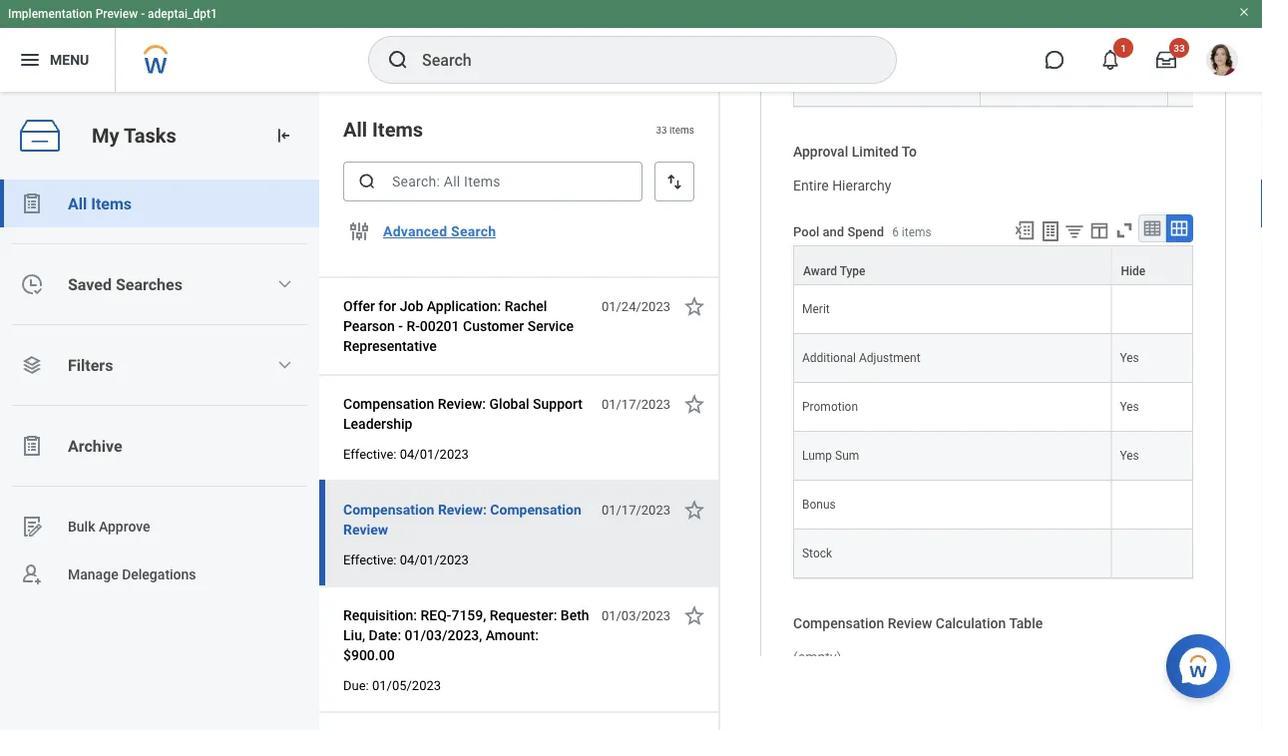 Task type: describe. For each thing, give the bounding box(es) containing it.
compensation for compensation review: compensation review
[[343, 501, 434, 518]]

clock check image
[[20, 272, 44, 296]]

table image
[[1142, 218, 1162, 238]]

offer for job application: rachel pearson ‎- r-00201 customer service representative button
[[343, 294, 591, 358]]

filters
[[68, 356, 113, 375]]

configure image
[[347, 219, 371, 243]]

review: for global
[[438, 396, 486, 412]]

implementation preview -   adeptai_dpt1
[[8, 7, 217, 21]]

click to view/edit grid preferences image
[[1089, 219, 1110, 241]]

effective: for compensation review: global support leadership
[[343, 446, 397, 461]]

export to excel image
[[1014, 219, 1036, 241]]

advanced search button
[[375, 212, 504, 251]]

cell for 5th "row" from the bottom of the page
[[981, 58, 1168, 107]]

customer
[[463, 318, 524, 334]]

rename image
[[20, 515, 44, 539]]

review: for compensation
[[438, 501, 487, 518]]

lump sum element
[[802, 445, 859, 463]]

representative
[[343, 338, 437, 354]]

search image
[[386, 48, 410, 72]]

delegations
[[122, 566, 196, 583]]

lump
[[802, 449, 832, 463]]

service
[[527, 318, 574, 334]]

stock row
[[793, 530, 1193, 579]]

req-
[[421, 607, 451, 624]]

01/17/2023 for compensation review: global support leadership
[[602, 397, 670, 412]]

merit
[[802, 302, 830, 316]]

export to worksheets image
[[1039, 219, 1063, 243]]

1
[[1121, 42, 1126, 54]]

items inside item list element
[[670, 124, 694, 135]]

global
[[489, 396, 529, 412]]

01/17/2023 for compensation review: compensation review
[[602, 502, 670, 517]]

justify image
[[18, 48, 42, 72]]

saved
[[68, 275, 112, 294]]

requisition: req-7159, requester: beth liu, date: 01/03/2023, amount: $900.00 button
[[343, 604, 591, 667]]

bonus element
[[802, 494, 836, 512]]

additional adjustment element
[[802, 347, 920, 365]]

33 items
[[656, 124, 694, 135]]

support
[[533, 396, 583, 412]]

r-
[[406, 318, 420, 334]]

items inside button
[[91, 194, 132, 213]]

offer
[[343, 298, 375, 314]]

sum
[[835, 449, 859, 463]]

all inside item list element
[[343, 118, 367, 141]]

profile logan mcneil image
[[1206, 44, 1238, 80]]

hierarchy
[[832, 178, 891, 194]]

archive button
[[0, 422, 319, 470]]

menu banner
[[0, 0, 1262, 92]]

bonus row
[[793, 481, 1193, 530]]

cell for stock row
[[1112, 530, 1193, 579]]

items inside item list element
[[372, 118, 423, 141]]

spend
[[847, 225, 884, 240]]

entire hierarchy element
[[793, 174, 891, 194]]

1 vertical spatial review
[[888, 615, 932, 632]]

stock
[[802, 547, 832, 561]]

1 row from the top
[[793, 58, 1262, 107]]

7159,
[[451, 607, 486, 624]]

row containing additional adjustment
[[793, 334, 1193, 383]]

effective: 04/01/2023 for compensation review: compensation review
[[343, 552, 469, 567]]

list containing all items
[[0, 180, 319, 599]]

award
[[803, 264, 837, 278]]

amount:
[[486, 627, 539, 644]]

advanced
[[383, 223, 447, 240]]

compensation for compensation review: global support leadership
[[343, 396, 434, 412]]

beth
[[561, 607, 589, 624]]

menu
[[50, 51, 89, 68]]

2 yes from the top
[[1120, 400, 1139, 414]]

job
[[400, 298, 423, 314]]

merit row
[[793, 285, 1193, 334]]

Search: All Items text field
[[343, 162, 643, 202]]

due:
[[343, 678, 369, 693]]

items inside the pool and spend 6 items
[[902, 226, 932, 240]]

review inside compensation review: compensation review
[[343, 521, 388, 538]]

notifications large image
[[1100, 50, 1120, 70]]

chevron down image
[[277, 357, 293, 373]]

advanced search
[[383, 223, 496, 240]]

cell for bonus row
[[1112, 481, 1193, 530]]

adjustment
[[859, 351, 920, 365]]

award type
[[803, 264, 866, 278]]

01/24/2023
[[602, 299, 670, 314]]

manage
[[68, 566, 118, 583]]

close environment banner image
[[1238, 6, 1250, 18]]

bulk
[[68, 518, 95, 535]]

bulk approve link
[[0, 503, 319, 551]]

approval
[[793, 144, 848, 160]]

(empty)
[[793, 649, 841, 666]]

application:
[[427, 298, 501, 314]]

search
[[451, 223, 496, 240]]

item list element
[[319, 92, 720, 730]]

due: 01/05/2023
[[343, 678, 441, 693]]

clipboard image
[[20, 192, 44, 216]]

pool and spend 6 items
[[793, 225, 932, 240]]

$900.00
[[343, 647, 395, 663]]

all items inside all items button
[[68, 194, 132, 213]]

stock element
[[802, 543, 832, 561]]

yes for additional adjustment
[[1120, 351, 1139, 365]]



Task type: vqa. For each thing, say whether or not it's contained in the screenshot.
first Menu Group icon
no



Task type: locate. For each thing, give the bounding box(es) containing it.
row
[[793, 58, 1262, 107], [793, 245, 1193, 285], [793, 334, 1193, 383], [793, 383, 1193, 432], [793, 432, 1193, 481]]

entire hierarchy
[[793, 178, 891, 194]]

2 vertical spatial yes
[[1120, 449, 1139, 463]]

1 horizontal spatial review
[[888, 615, 932, 632]]

33 inside button
[[1174, 42, 1185, 54]]

requester:
[[490, 607, 557, 624]]

compensation review: global support leadership button
[[343, 392, 591, 436]]

1 01/17/2023 from the top
[[602, 397, 670, 412]]

manage delegations link
[[0, 551, 319, 599]]

all
[[343, 118, 367, 141], [68, 194, 87, 213]]

requisition:
[[343, 607, 417, 624]]

bonus
[[802, 498, 836, 512]]

yes
[[1120, 351, 1139, 365], [1120, 400, 1139, 414], [1120, 449, 1139, 463]]

01/17/2023 right support
[[602, 397, 670, 412]]

effective:
[[343, 446, 397, 461], [343, 552, 397, 567]]

0 vertical spatial all items
[[343, 118, 423, 141]]

adeptai_dpt1
[[148, 7, 217, 21]]

01/17/2023 left star image
[[602, 502, 670, 517]]

pool
[[793, 225, 819, 240]]

hide
[[1121, 264, 1146, 278]]

searches
[[116, 275, 182, 294]]

toolbar
[[1005, 214, 1193, 245]]

search image
[[357, 172, 377, 192]]

04/01/2023 down compensation review: global support leadership
[[400, 446, 469, 461]]

2 review: from the top
[[438, 501, 487, 518]]

cell for merit 'row'
[[1112, 285, 1193, 334]]

3 row from the top
[[793, 334, 1193, 383]]

0 vertical spatial effective: 04/01/2023
[[343, 446, 469, 461]]

items right '6'
[[902, 226, 932, 240]]

table
[[1009, 615, 1043, 632]]

cell
[[793, 58, 981, 107], [981, 58, 1168, 107], [1168, 58, 1262, 107], [1112, 285, 1193, 334], [1112, 481, 1193, 530], [1112, 530, 1193, 579]]

5 row from the top
[[793, 432, 1193, 481]]

1 vertical spatial 04/01/2023
[[400, 552, 469, 567]]

chevron down image
[[277, 276, 293, 292]]

compensation inside compensation review: global support leadership
[[343, 396, 434, 412]]

compensation review calculation table
[[793, 615, 1043, 632]]

33 for 33 items
[[656, 124, 667, 135]]

list
[[0, 180, 319, 599]]

1 vertical spatial review:
[[438, 501, 487, 518]]

star image
[[682, 294, 706, 318], [682, 392, 706, 416], [682, 604, 706, 628]]

0 horizontal spatial review
[[343, 521, 388, 538]]

0 vertical spatial effective:
[[343, 446, 397, 461]]

effective: 04/01/2023 down leadership
[[343, 446, 469, 461]]

for
[[378, 298, 396, 314]]

entire
[[793, 178, 829, 194]]

‎-
[[398, 318, 403, 334]]

1 vertical spatial all items
[[68, 194, 132, 213]]

star image for compensation review: global support leadership
[[682, 392, 706, 416]]

04/01/2023 for compensation
[[400, 552, 469, 567]]

compensation review: compensation review
[[343, 501, 581, 538]]

2 effective: from the top
[[343, 552, 397, 567]]

1 04/01/2023 from the top
[[400, 446, 469, 461]]

leadership
[[343, 416, 413, 432]]

compensation review: global support leadership
[[343, 396, 583, 432]]

04/01/2023 down compensation review: compensation review
[[400, 552, 469, 567]]

row containing promotion
[[793, 383, 1193, 432]]

compensation for compensation review calculation table
[[793, 615, 884, 632]]

1 star image from the top
[[682, 294, 706, 318]]

promotion element
[[802, 396, 858, 414]]

approval limited to
[[793, 144, 917, 160]]

2 01/17/2023 from the top
[[602, 502, 670, 517]]

all inside button
[[68, 194, 87, 213]]

items
[[670, 124, 694, 135], [902, 226, 932, 240]]

pearson
[[343, 318, 395, 334]]

3 star image from the top
[[682, 604, 706, 628]]

saved searches
[[68, 275, 182, 294]]

0 vertical spatial all
[[343, 118, 367, 141]]

2 row from the top
[[793, 245, 1193, 285]]

approve
[[99, 518, 150, 535]]

items up search icon on the top left of the page
[[372, 118, 423, 141]]

4 row from the top
[[793, 383, 1193, 432]]

items down my
[[91, 194, 132, 213]]

2 vertical spatial star image
[[682, 604, 706, 628]]

1 vertical spatial effective: 04/01/2023
[[343, 552, 469, 567]]

1 vertical spatial yes
[[1120, 400, 1139, 414]]

effective: up the requisition:
[[343, 552, 397, 567]]

lump sum
[[802, 449, 859, 463]]

rachel
[[505, 298, 547, 314]]

1 horizontal spatial 33
[[1174, 42, 1185, 54]]

additional
[[802, 351, 856, 365]]

row containing lump sum
[[793, 432, 1193, 481]]

1 review: from the top
[[438, 396, 486, 412]]

my
[[92, 124, 119, 147]]

offer for job application: rachel pearson ‎- r-00201 customer service representative
[[343, 298, 574, 354]]

liu,
[[343, 627, 365, 644]]

0 horizontal spatial all items
[[68, 194, 132, 213]]

merit element
[[802, 298, 830, 316]]

review: down compensation review: global support leadership button
[[438, 501, 487, 518]]

1 vertical spatial items
[[91, 194, 132, 213]]

review
[[343, 521, 388, 538], [888, 615, 932, 632]]

archive
[[68, 437, 122, 455]]

inbox large image
[[1156, 50, 1176, 70]]

award type button
[[794, 246, 1111, 284]]

yes for lump sum
[[1120, 449, 1139, 463]]

01/05/2023
[[372, 678, 441, 693]]

effective: 04/01/2023 up the requisition:
[[343, 552, 469, 567]]

1 horizontal spatial all
[[343, 118, 367, 141]]

0 vertical spatial 33
[[1174, 42, 1185, 54]]

6
[[892, 226, 899, 240]]

review left calculation
[[888, 615, 932, 632]]

2 star image from the top
[[682, 392, 706, 416]]

1 vertical spatial all
[[68, 194, 87, 213]]

expand table image
[[1169, 218, 1189, 238]]

my tasks
[[92, 124, 176, 147]]

to
[[902, 144, 917, 160]]

1 vertical spatial star image
[[682, 392, 706, 416]]

additional adjustment
[[802, 351, 920, 365]]

0 vertical spatial review
[[343, 521, 388, 538]]

04/01/2023
[[400, 446, 469, 461], [400, 552, 469, 567]]

0 vertical spatial items
[[372, 118, 423, 141]]

Search Workday  search field
[[422, 38, 855, 82]]

saved searches button
[[0, 260, 319, 308]]

implementation
[[8, 7, 92, 21]]

all up search icon on the top left of the page
[[343, 118, 367, 141]]

1 vertical spatial effective:
[[343, 552, 397, 567]]

review up the requisition:
[[343, 521, 388, 538]]

clipboard image
[[20, 434, 44, 458]]

0 vertical spatial items
[[670, 124, 694, 135]]

promotion
[[802, 400, 858, 414]]

01/03/2023,
[[405, 627, 482, 644]]

0 vertical spatial star image
[[682, 294, 706, 318]]

0 horizontal spatial items
[[91, 194, 132, 213]]

0 vertical spatial 01/17/2023
[[602, 397, 670, 412]]

1 horizontal spatial items
[[902, 226, 932, 240]]

review: left global
[[438, 396, 486, 412]]

my tasks element
[[0, 92, 319, 730]]

2 04/01/2023 from the top
[[400, 552, 469, 567]]

effective: 04/01/2023 for compensation review: global support leadership
[[343, 446, 469, 461]]

04/01/2023 for global
[[400, 446, 469, 461]]

1 effective: from the top
[[343, 446, 397, 461]]

0 vertical spatial review:
[[438, 396, 486, 412]]

1 vertical spatial 33
[[656, 124, 667, 135]]

0 horizontal spatial 33
[[656, 124, 667, 135]]

all items up search icon on the top left of the page
[[343, 118, 423, 141]]

perspective image
[[20, 353, 44, 377]]

01/03/2023
[[602, 608, 670, 623]]

1 vertical spatial items
[[902, 226, 932, 240]]

0 horizontal spatial items
[[670, 124, 694, 135]]

1 effective: 04/01/2023 from the top
[[343, 446, 469, 461]]

all items
[[343, 118, 423, 141], [68, 194, 132, 213]]

row containing award type
[[793, 245, 1193, 285]]

review: inside compensation review: compensation review
[[438, 501, 487, 518]]

1 horizontal spatial all items
[[343, 118, 423, 141]]

fullscreen image
[[1113, 219, 1135, 241]]

0 vertical spatial 04/01/2023
[[400, 446, 469, 461]]

all items right clipboard image
[[68, 194, 132, 213]]

hide button
[[1112, 246, 1192, 284]]

star image
[[682, 498, 706, 522]]

33
[[1174, 42, 1185, 54], [656, 124, 667, 135]]

sort image
[[664, 172, 684, 192]]

items
[[372, 118, 423, 141], [91, 194, 132, 213]]

3 yes from the top
[[1120, 449, 1139, 463]]

limited
[[852, 144, 899, 160]]

effective: for compensation review: compensation review
[[343, 552, 397, 567]]

all items button
[[0, 180, 319, 227]]

-
[[141, 7, 145, 21]]

effective: 04/01/2023
[[343, 446, 469, 461], [343, 552, 469, 567]]

preview
[[95, 7, 138, 21]]

0 vertical spatial yes
[[1120, 351, 1139, 365]]

requisition: req-7159, requester: beth liu, date: 01/03/2023, amount: $900.00
[[343, 607, 589, 663]]

all items inside item list element
[[343, 118, 423, 141]]

user plus image
[[20, 563, 44, 587]]

33 up the sort icon
[[656, 124, 667, 135]]

1 horizontal spatial items
[[372, 118, 423, 141]]

tasks
[[124, 124, 176, 147]]

star image for requisition: req-7159, requester: beth liu, date: 01/03/2023, amount: $900.00
[[682, 604, 706, 628]]

compensation review: compensation review button
[[343, 498, 591, 542]]

2 effective: 04/01/2023 from the top
[[343, 552, 469, 567]]

review: inside compensation review: global support leadership
[[438, 396, 486, 412]]

1 vertical spatial 01/17/2023
[[602, 502, 670, 517]]

transformation import image
[[273, 126, 293, 146]]

and
[[823, 225, 844, 240]]

33 left profile logan mcneil icon
[[1174, 42, 1185, 54]]

all right clipboard image
[[68, 194, 87, 213]]

01/17/2023
[[602, 397, 670, 412], [602, 502, 670, 517]]

menu button
[[0, 28, 115, 92]]

33 inside item list element
[[656, 124, 667, 135]]

00201
[[420, 318, 459, 334]]

select to filter grid data image
[[1064, 220, 1086, 241]]

0 horizontal spatial all
[[68, 194, 87, 213]]

1 yes from the top
[[1120, 351, 1139, 365]]

calculation
[[936, 615, 1006, 632]]

items up the sort icon
[[670, 124, 694, 135]]

effective: down leadership
[[343, 446, 397, 461]]

manage delegations
[[68, 566, 196, 583]]

date:
[[369, 627, 401, 644]]

type
[[840, 264, 866, 278]]

1 button
[[1089, 38, 1133, 82]]

filters button
[[0, 341, 319, 389]]

33 for 33
[[1174, 42, 1185, 54]]



